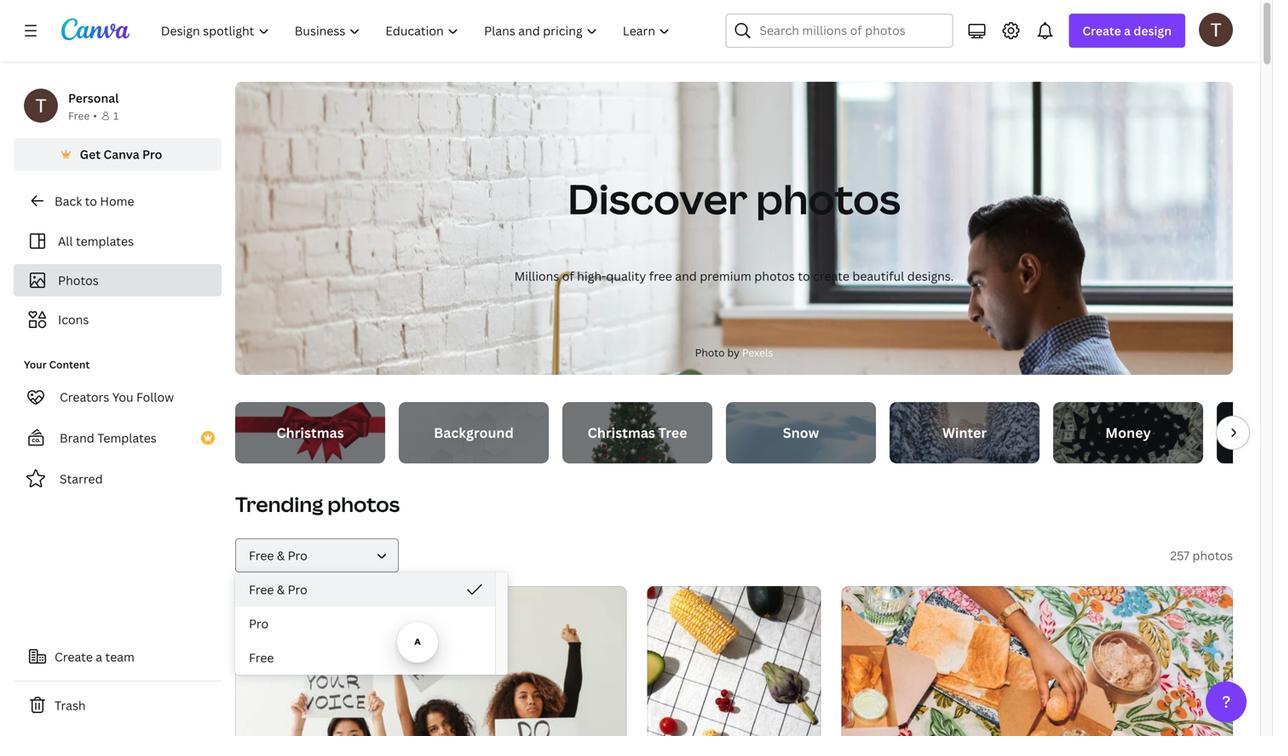 Task type: vqa. For each thing, say whether or not it's contained in the screenshot.
the Storage organizer cozy home clipart image
no



Task type: describe. For each thing, give the bounding box(es) containing it.
discover photos
[[568, 170, 901, 226]]

list box containing free & pro
[[235, 573, 495, 675]]

money link
[[1054, 402, 1204, 464]]

by
[[728, 346, 740, 360]]

premium
[[700, 268, 752, 284]]

high-
[[577, 268, 606, 284]]

pro inside free & pro button
[[288, 582, 308, 598]]

christmas tree
[[588, 424, 687, 442]]

back
[[55, 193, 82, 209]]

pro inside get canva pro 'button'
[[142, 146, 162, 162]]

and
[[675, 268, 697, 284]]

create for create a team
[[55, 649, 93, 665]]

design
[[1134, 23, 1172, 39]]

canva
[[103, 146, 139, 162]]

create a team
[[55, 649, 135, 665]]

trending
[[235, 491, 323, 518]]

terry turtle image
[[1199, 13, 1233, 47]]

discover
[[568, 170, 748, 226]]

designs.
[[908, 268, 954, 284]]

assortment of fruits and vegetables image
[[647, 586, 822, 737]]

your content
[[24, 358, 90, 372]]

a for design
[[1124, 23, 1131, 39]]

a for team
[[96, 649, 102, 665]]

free & pro inside dropdown button
[[249, 548, 308, 564]]

free
[[649, 268, 672, 284]]

snow link
[[726, 402, 876, 464]]

free inside free button
[[249, 650, 274, 666]]

free & pro button
[[235, 573, 495, 607]]

christmas for christmas
[[276, 424, 344, 442]]

snow
[[783, 424, 819, 442]]

person eating indian takeaway food image
[[842, 586, 1233, 737]]

background
[[434, 424, 514, 442]]

creators
[[60, 389, 109, 405]]

brand templates link
[[14, 421, 222, 455]]

back to home
[[55, 193, 134, 209]]

& inside button
[[277, 582, 285, 598]]

1
[[113, 109, 119, 123]]

back to home link
[[14, 184, 222, 218]]

to inside "link"
[[85, 193, 97, 209]]

templates
[[97, 430, 157, 446]]

tree
[[659, 424, 687, 442]]

257 photos
[[1171, 548, 1233, 564]]

photo
[[695, 346, 725, 360]]

your
[[24, 358, 47, 372]]

get
[[80, 146, 101, 162]]

home
[[100, 193, 134, 209]]

free inside free & pro dropdown button
[[249, 548, 274, 564]]

& inside dropdown button
[[277, 548, 285, 564]]

winter link
[[890, 402, 1040, 464]]

create a team button
[[14, 640, 222, 674]]

winter
[[943, 424, 987, 442]]

create a design
[[1083, 23, 1172, 39]]

257
[[1171, 548, 1190, 564]]

millions
[[515, 268, 559, 284]]

millions of high-quality free and premium photos to create beautiful designs.
[[515, 268, 954, 284]]

content
[[49, 358, 90, 372]]

top level navigation element
[[150, 14, 685, 48]]

create for create a design
[[1083, 23, 1122, 39]]

team
[[105, 649, 135, 665]]

christmas tree link
[[563, 402, 713, 464]]

christmas link
[[235, 402, 385, 464]]

free inside free & pro button
[[249, 582, 274, 598]]

free & pro button
[[235, 539, 399, 573]]



Task type: locate. For each thing, give the bounding box(es) containing it.
1 vertical spatial a
[[96, 649, 102, 665]]

trash link
[[14, 689, 222, 723]]

a inside button
[[96, 649, 102, 665]]

money
[[1106, 424, 1151, 442]]

free
[[68, 109, 90, 123], [249, 548, 274, 564], [249, 582, 274, 598], [249, 650, 274, 666]]

quality
[[606, 268, 646, 284]]

personal
[[68, 90, 119, 106]]

create left the team
[[55, 649, 93, 665]]

0 horizontal spatial a
[[96, 649, 102, 665]]

trending photos
[[235, 491, 400, 518]]

beautiful
[[853, 268, 905, 284]]

1 vertical spatial to
[[798, 268, 810, 284]]

pro
[[142, 146, 162, 162], [288, 548, 308, 564], [288, 582, 308, 598], [249, 616, 269, 632]]

create inside dropdown button
[[1083, 23, 1122, 39]]

photos for 257 photos
[[1193, 548, 1233, 564]]

all templates link
[[24, 225, 211, 257]]

christmas
[[276, 424, 344, 442], [588, 424, 655, 442]]

create left the 'design'
[[1083, 23, 1122, 39]]

1 horizontal spatial a
[[1124, 23, 1131, 39]]

1 christmas from the left
[[276, 424, 344, 442]]

trash
[[55, 698, 86, 714]]

2 & from the top
[[277, 582, 285, 598]]

None search field
[[726, 14, 953, 48]]

you
[[112, 389, 133, 405]]

to left create
[[798, 268, 810, 284]]

free & pro down trending at the bottom of page
[[249, 548, 308, 564]]

•
[[93, 109, 97, 123]]

brand
[[60, 430, 94, 446]]

to right back
[[85, 193, 97, 209]]

&
[[277, 548, 285, 564], [277, 582, 285, 598]]

to
[[85, 193, 97, 209], [798, 268, 810, 284]]

pro inside pro 'button'
[[249, 616, 269, 632]]

free •
[[68, 109, 97, 123]]

background link
[[399, 402, 549, 464]]

2 christmas from the left
[[588, 424, 655, 442]]

photos
[[58, 272, 99, 289]]

women protesting together image
[[235, 586, 627, 737]]

photos for discover photos
[[756, 170, 901, 226]]

templates
[[76, 233, 134, 249]]

a
[[1124, 23, 1131, 39], [96, 649, 102, 665]]

0 vertical spatial to
[[85, 193, 97, 209]]

create a design button
[[1069, 14, 1186, 48]]

christmas up trending photos at bottom left
[[276, 424, 344, 442]]

brand templates
[[60, 430, 157, 446]]

a left the 'design'
[[1124, 23, 1131, 39]]

a left the team
[[96, 649, 102, 665]]

pexels
[[742, 346, 773, 360]]

photos right premium
[[755, 268, 795, 284]]

0 vertical spatial free & pro
[[249, 548, 308, 564]]

get canva pro
[[80, 146, 162, 162]]

starred
[[60, 471, 103, 487]]

creators you follow link
[[14, 380, 222, 414]]

photo by pexels
[[695, 346, 773, 360]]

of
[[562, 268, 574, 284]]

free & pro
[[249, 548, 308, 564], [249, 582, 308, 598]]

icons link
[[24, 303, 211, 336]]

photos up free & pro dropdown button
[[328, 491, 400, 518]]

1 horizontal spatial create
[[1083, 23, 1122, 39]]

1 free & pro from the top
[[249, 548, 308, 564]]

0 vertical spatial &
[[277, 548, 285, 564]]

1 horizontal spatial christmas
[[588, 424, 655, 442]]

& down free & pro dropdown button
[[277, 582, 285, 598]]

1 vertical spatial create
[[55, 649, 93, 665]]

all
[[58, 233, 73, 249]]

Search search field
[[760, 14, 942, 47]]

2 free & pro from the top
[[249, 582, 308, 598]]

pro button
[[235, 607, 495, 641]]

create
[[1083, 23, 1122, 39], [55, 649, 93, 665]]

free & pro option
[[235, 573, 495, 607]]

list box
[[235, 573, 495, 675]]

photos for trending photos
[[328, 491, 400, 518]]

follow
[[136, 389, 174, 405]]

create inside button
[[55, 649, 93, 665]]

photos up create
[[756, 170, 901, 226]]

1 horizontal spatial to
[[798, 268, 810, 284]]

0 vertical spatial a
[[1124, 23, 1131, 39]]

get canva pro button
[[14, 138, 222, 170]]

1 & from the top
[[277, 548, 285, 564]]

free button
[[235, 641, 495, 675]]

a inside dropdown button
[[1124, 23, 1131, 39]]

starred link
[[14, 462, 222, 496]]

0 vertical spatial create
[[1083, 23, 1122, 39]]

christmas left tree
[[588, 424, 655, 442]]

pro inside free & pro dropdown button
[[288, 548, 308, 564]]

photos
[[756, 170, 901, 226], [755, 268, 795, 284], [328, 491, 400, 518], [1193, 548, 1233, 564]]

free & pro inside button
[[249, 582, 308, 598]]

0 horizontal spatial create
[[55, 649, 93, 665]]

1 vertical spatial free & pro
[[249, 582, 308, 598]]

0 horizontal spatial christmas
[[276, 424, 344, 442]]

1 vertical spatial &
[[277, 582, 285, 598]]

0 horizontal spatial to
[[85, 193, 97, 209]]

creators you follow
[[60, 389, 174, 405]]

& down trending at the bottom of page
[[277, 548, 285, 564]]

christmas for christmas tree
[[588, 424, 655, 442]]

all templates
[[58, 233, 134, 249]]

free & pro down free & pro dropdown button
[[249, 582, 308, 598]]

create
[[813, 268, 850, 284]]

photos right the 257
[[1193, 548, 1233, 564]]

icons
[[58, 312, 89, 328]]



